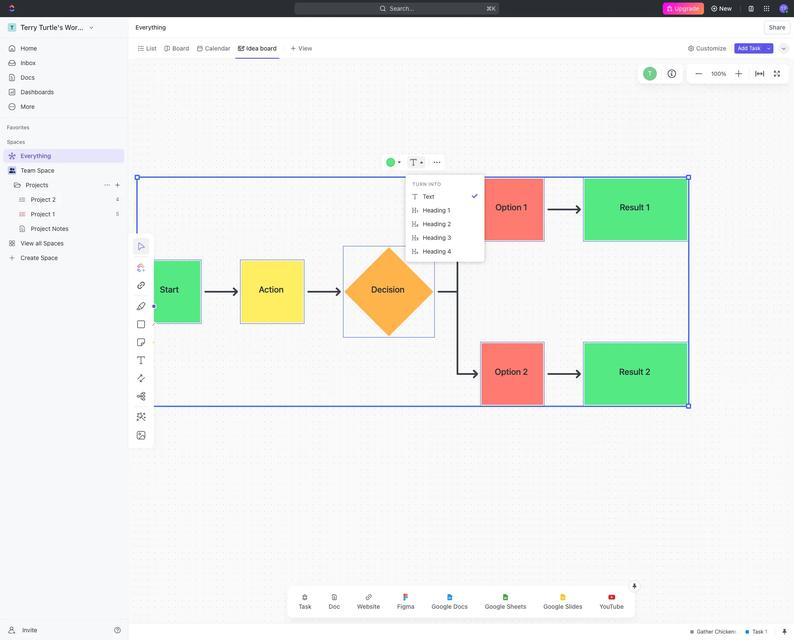Task type: describe. For each thing, give the bounding box(es) containing it.
heading 1
[[423, 207, 450, 214]]

docs link
[[3, 71, 124, 85]]

1 vertical spatial task
[[299, 604, 312, 611]]

board link
[[171, 42, 189, 54]]

docs inside button
[[454, 604, 468, 611]]

new button
[[708, 2, 737, 15]]

idea
[[246, 44, 259, 52]]

1 vertical spatial t
[[649, 70, 652, 77]]

project 2 link
[[31, 193, 112, 207]]

heading for heading 1
[[423, 207, 446, 214]]

projects link
[[26, 178, 100, 192]]

everything link inside tree
[[3, 149, 123, 163]]

inbox
[[21, 59, 36, 66]]

100% button
[[710, 69, 728, 79]]

⌘k
[[487, 5, 496, 12]]

figma
[[397, 604, 415, 611]]

team space link
[[21, 164, 123, 178]]

website button
[[350, 589, 387, 616]]

4 inside button
[[448, 248, 451, 255]]

projects
[[26, 181, 48, 189]]

heading 4 button
[[409, 245, 481, 259]]

view for view
[[299, 44, 312, 52]]

heading 3 button
[[409, 231, 481, 245]]

all
[[36, 240, 42, 247]]

create space
[[21, 254, 58, 262]]

customize button
[[685, 42, 729, 54]]

notes
[[52, 225, 69, 232]]

3
[[448, 234, 451, 241]]

favorites
[[7, 124, 29, 131]]

turtle's
[[39, 24, 63, 31]]

search...
[[390, 5, 415, 12]]

t inside sidebar navigation
[[10, 24, 14, 31]]

heading 2 button
[[409, 217, 481, 231]]

website
[[357, 604, 380, 611]]

new
[[720, 5, 732, 12]]

more
[[21, 103, 35, 110]]

2 for project 2
[[52, 196, 56, 203]]

project 1
[[31, 211, 55, 218]]

terry turtle's workspace
[[21, 24, 100, 31]]

task button
[[292, 589, 319, 616]]

turn into
[[413, 181, 441, 187]]

inbox link
[[3, 56, 124, 70]]

project notes link
[[31, 222, 123, 236]]

board
[[260, 44, 277, 52]]

add task
[[738, 45, 761, 51]]

terry turtle's workspace, , element
[[8, 23, 16, 32]]

100%
[[712, 70, 727, 77]]

into
[[429, 181, 441, 187]]

workspace
[[65, 24, 100, 31]]

dashboards
[[21, 88, 54, 96]]

list link
[[145, 42, 157, 54]]

calendar
[[205, 44, 231, 52]]

4 inside tree
[[116, 196, 119, 203]]

youtube button
[[593, 589, 631, 616]]

invite
[[22, 627, 37, 634]]

upgrade link
[[663, 3, 704, 15]]

board
[[172, 44, 189, 52]]

create
[[21, 254, 39, 262]]

idea board
[[246, 44, 277, 52]]

upgrade
[[675, 5, 700, 12]]

1 horizontal spatial spaces
[[43, 240, 64, 247]]

favorites button
[[3, 123, 33, 133]]

tt
[[781, 6, 787, 11]]



Task type: vqa. For each thing, say whether or not it's contained in the screenshot.
Project 1
yes



Task type: locate. For each thing, give the bounding box(es) containing it.
1 for heading 1
[[448, 207, 450, 214]]

project
[[31, 196, 51, 203], [31, 211, 51, 218], [31, 225, 51, 232]]

0 vertical spatial task
[[750, 45, 761, 51]]

0 horizontal spatial docs
[[21, 74, 35, 81]]

google docs
[[432, 604, 468, 611]]

2 inside tree
[[52, 196, 56, 203]]

google left the sheets at bottom right
[[485, 604, 505, 611]]

customize
[[697, 44, 727, 52]]

view all spaces link
[[3, 237, 123, 250]]

1 vertical spatial space
[[41, 254, 58, 262]]

google slides
[[544, 604, 583, 611]]

1 horizontal spatial 2
[[448, 220, 451, 228]]

0 vertical spatial view
[[299, 44, 312, 52]]

1 inside button
[[448, 207, 450, 214]]

0 horizontal spatial t
[[10, 24, 14, 31]]

view for view all spaces
[[21, 240, 34, 247]]

1 inside sidebar navigation
[[52, 211, 55, 218]]

share
[[769, 24, 786, 31]]

1 vertical spatial view
[[21, 240, 34, 247]]

1 horizontal spatial google
[[485, 604, 505, 611]]

slides
[[565, 604, 583, 611]]

0 horizontal spatial 1
[[52, 211, 55, 218]]

view all spaces
[[21, 240, 64, 247]]

2
[[52, 196, 56, 203], [448, 220, 451, 228]]

1 horizontal spatial t
[[649, 70, 652, 77]]

1 vertical spatial spaces
[[43, 240, 64, 247]]

1 horizontal spatial 4
[[448, 248, 451, 255]]

docs
[[21, 74, 35, 81], [454, 604, 468, 611]]

0 vertical spatial space
[[37, 167, 54, 174]]

3 heading from the top
[[423, 234, 446, 241]]

project for project notes
[[31, 225, 51, 232]]

user group image
[[9, 168, 15, 173]]

1 vertical spatial 4
[[448, 248, 451, 255]]

space for create space
[[41, 254, 58, 262]]

share button
[[764, 21, 791, 34]]

text
[[423, 193, 435, 200]]

2 project from the top
[[31, 211, 51, 218]]

terry
[[21, 24, 37, 31]]

tree inside sidebar navigation
[[3, 149, 124, 265]]

view right board
[[299, 44, 312, 52]]

google for google slides
[[544, 604, 564, 611]]

spaces down 'favorites' button
[[7, 139, 25, 145]]

1 horizontal spatial view
[[299, 44, 312, 52]]

0 vertical spatial everything
[[136, 24, 166, 31]]

everything link up list
[[133, 22, 168, 33]]

heading for heading 2
[[423, 220, 446, 228]]

team space
[[21, 167, 54, 174]]

heading down heading 3
[[423, 248, 446, 255]]

1 vertical spatial everything link
[[3, 149, 123, 163]]

1 google from the left
[[432, 604, 452, 611]]

heading for heading 4
[[423, 248, 446, 255]]

idea board link
[[245, 42, 277, 54]]

heading 1 button
[[409, 204, 481, 217]]

create space link
[[3, 251, 123, 265]]

0 vertical spatial everything link
[[133, 22, 168, 33]]

heading 3
[[423, 234, 451, 241]]

everything link
[[133, 22, 168, 33], [3, 149, 123, 163]]

1 vertical spatial project
[[31, 211, 51, 218]]

space for team space
[[37, 167, 54, 174]]

google right figma
[[432, 604, 452, 611]]

0 horizontal spatial spaces
[[7, 139, 25, 145]]

list
[[146, 44, 157, 52]]

home link
[[3, 42, 124, 55]]

0 horizontal spatial google
[[432, 604, 452, 611]]

0 vertical spatial docs
[[21, 74, 35, 81]]

view inside button
[[299, 44, 312, 52]]

task right add
[[750, 45, 761, 51]]

2 up 3
[[448, 220, 451, 228]]

0 vertical spatial 4
[[116, 196, 119, 203]]

google
[[432, 604, 452, 611], [485, 604, 505, 611], [544, 604, 564, 611]]

view inside tree
[[21, 240, 34, 247]]

spaces right all
[[43, 240, 64, 247]]

everything up team space
[[21, 152, 51, 160]]

google sheets button
[[478, 589, 533, 616]]

project down project 2
[[31, 211, 51, 218]]

project 2
[[31, 196, 56, 203]]

1 heading from the top
[[423, 207, 446, 214]]

team
[[21, 167, 36, 174]]

5
[[116, 211, 119, 217]]

0 horizontal spatial 2
[[52, 196, 56, 203]]

1 horizontal spatial everything
[[136, 24, 166, 31]]

google docs button
[[425, 589, 475, 616]]

4 up 5
[[116, 196, 119, 203]]

0 horizontal spatial everything
[[21, 152, 51, 160]]

sheets
[[507, 604, 527, 611]]

everything
[[136, 24, 166, 31], [21, 152, 51, 160]]

3 google from the left
[[544, 604, 564, 611]]

0 horizontal spatial everything link
[[3, 149, 123, 163]]

0 vertical spatial spaces
[[7, 139, 25, 145]]

docs inside sidebar navigation
[[21, 74, 35, 81]]

heading for heading 3
[[423, 234, 446, 241]]

task left doc at the bottom left of page
[[299, 604, 312, 611]]

2 for heading 2
[[448, 220, 451, 228]]

2 down projects link on the left
[[52, 196, 56, 203]]

google slides button
[[537, 589, 590, 616]]

youtube
[[600, 604, 624, 611]]

space up projects
[[37, 167, 54, 174]]

heading down heading 2
[[423, 234, 446, 241]]

4
[[116, 196, 119, 203], [448, 248, 451, 255]]

tree
[[3, 149, 124, 265]]

2 google from the left
[[485, 604, 505, 611]]

1 up project notes
[[52, 211, 55, 218]]

t
[[10, 24, 14, 31], [649, 70, 652, 77]]

more button
[[3, 100, 124, 114]]

project up project 1
[[31, 196, 51, 203]]

heading 2
[[423, 220, 451, 228]]

add task button
[[735, 43, 764, 53]]

google for google docs
[[432, 604, 452, 611]]

project inside project 2 link
[[31, 196, 51, 203]]

doc
[[329, 604, 340, 611]]

project inside project 1 link
[[31, 211, 51, 218]]

2 horizontal spatial google
[[544, 604, 564, 611]]

4 down 3
[[448, 248, 451, 255]]

google left "slides"
[[544, 604, 564, 611]]

1
[[448, 207, 450, 214], [52, 211, 55, 218]]

space down view all spaces
[[41, 254, 58, 262]]

everything up list
[[136, 24, 166, 31]]

heading 4
[[423, 248, 451, 255]]

0 horizontal spatial 4
[[116, 196, 119, 203]]

2 inside button
[[448, 220, 451, 228]]

heading down heading 1 on the top right of page
[[423, 220, 446, 228]]

google inside button
[[432, 604, 452, 611]]

2 vertical spatial project
[[31, 225, 51, 232]]

0 vertical spatial project
[[31, 196, 51, 203]]

1 horizontal spatial 1
[[448, 207, 450, 214]]

1 horizontal spatial task
[[750, 45, 761, 51]]

view button
[[287, 38, 315, 58]]

1 down text button
[[448, 207, 450, 214]]

google sheets
[[485, 604, 527, 611]]

project 1 link
[[31, 208, 113, 221]]

project for project 2
[[31, 196, 51, 203]]

1 vertical spatial docs
[[454, 604, 468, 611]]

dashboards link
[[3, 85, 124, 99]]

everything inside sidebar navigation
[[21, 152, 51, 160]]

tt button
[[777, 2, 791, 15]]

1 vertical spatial everything
[[21, 152, 51, 160]]

everything link up team space link
[[3, 149, 123, 163]]

3 project from the top
[[31, 225, 51, 232]]

project for project 1
[[31, 211, 51, 218]]

1 horizontal spatial docs
[[454, 604, 468, 611]]

heading up heading 2
[[423, 207, 446, 214]]

figma button
[[390, 589, 421, 616]]

0 horizontal spatial task
[[299, 604, 312, 611]]

doc button
[[322, 589, 347, 616]]

spaces
[[7, 139, 25, 145], [43, 240, 64, 247]]

4 heading from the top
[[423, 248, 446, 255]]

0 vertical spatial t
[[10, 24, 14, 31]]

task
[[750, 45, 761, 51], [299, 604, 312, 611]]

text button
[[409, 190, 481, 204]]

heading inside button
[[423, 248, 446, 255]]

project up view all spaces
[[31, 225, 51, 232]]

0 vertical spatial 2
[[52, 196, 56, 203]]

home
[[21, 45, 37, 52]]

heading
[[423, 207, 446, 214], [423, 220, 446, 228], [423, 234, 446, 241], [423, 248, 446, 255]]

space
[[37, 167, 54, 174], [41, 254, 58, 262]]

view left all
[[21, 240, 34, 247]]

tree containing everything
[[3, 149, 124, 265]]

1 horizontal spatial everything link
[[133, 22, 168, 33]]

turn
[[413, 181, 427, 187]]

google for google sheets
[[485, 604, 505, 611]]

2 heading from the top
[[423, 220, 446, 228]]

project notes
[[31, 225, 69, 232]]

add
[[738, 45, 748, 51]]

calendar link
[[203, 42, 231, 54]]

1 for project 1
[[52, 211, 55, 218]]

view button
[[287, 42, 315, 54]]

sidebar navigation
[[0, 17, 130, 641]]

1 vertical spatial 2
[[448, 220, 451, 228]]

0 horizontal spatial view
[[21, 240, 34, 247]]

1 project from the top
[[31, 196, 51, 203]]



